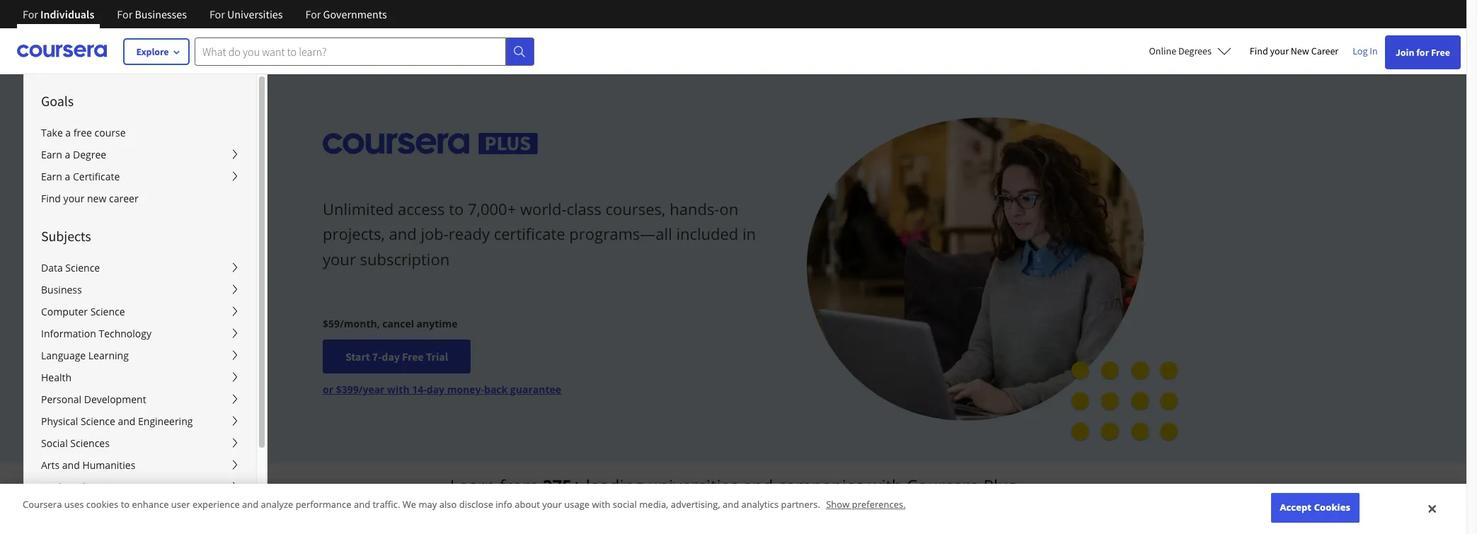 Task type: describe. For each thing, give the bounding box(es) containing it.
earn a certificate
[[41, 170, 120, 183]]

governments
[[323, 7, 387, 21]]

1 horizontal spatial with
[[592, 499, 610, 511]]

find your new career link
[[1243, 42, 1346, 60]]

0 vertical spatial free
[[1431, 46, 1450, 59]]

$399
[[336, 383, 359, 397]]

/year
[[359, 383, 385, 397]]

arts
[[41, 459, 60, 472]]

and down development on the left of page
[[118, 415, 135, 428]]

physical science and engineering button
[[24, 411, 256, 432]]

computer science button
[[24, 301, 256, 323]]

log
[[1353, 45, 1368, 57]]

course
[[95, 126, 126, 139]]

for individuals
[[23, 7, 94, 21]]

0 horizontal spatial coursera
[[23, 499, 62, 511]]

find for find your new career
[[1250, 45, 1268, 57]]

learn from 275+ leading universities and companies with coursera plus
[[450, 474, 1017, 498]]

new
[[1291, 45, 1309, 57]]

coursera uses cookies to enhance user experience and analyze performance and traffic. we may also disclose info about your usage with social media, advertising, and analytics partners. show preferences.
[[23, 499, 906, 511]]

$59 /month, cancel anytime
[[323, 317, 458, 331]]

universities
[[648, 474, 739, 498]]

health
[[41, 371, 72, 384]]

join
[[1396, 46, 1415, 59]]

/month,
[[340, 317, 380, 331]]

for businesses
[[117, 7, 187, 21]]

log in link
[[1346, 42, 1385, 59]]

earn for earn a degree
[[41, 148, 62, 161]]

sciences
[[70, 437, 110, 450]]

back
[[484, 383, 508, 397]]

engineering
[[138, 415, 193, 428]]

unlimited access to 7,000+ world-class courses, hands-on projects, and job-ready certificate programs—all included in your subscription
[[323, 198, 756, 269]]

info
[[496, 499, 512, 511]]

enhance
[[132, 499, 169, 511]]

explore
[[136, 45, 169, 58]]

companies
[[778, 474, 864, 498]]

take a free course
[[41, 126, 126, 139]]

join for free
[[1396, 46, 1450, 59]]

hands-
[[670, 198, 719, 220]]

0 horizontal spatial with
[[387, 383, 410, 397]]

earn for earn a certificate
[[41, 170, 62, 183]]

for for individuals
[[23, 7, 38, 21]]

programs—all
[[569, 223, 672, 244]]

personal development button
[[24, 389, 256, 411]]

and up analytics
[[743, 474, 773, 498]]

in
[[743, 223, 756, 244]]

and left analyze
[[242, 499, 259, 511]]

humanities
[[82, 459, 135, 472]]

and inside unlimited access to 7,000+ world-class courses, hands-on projects, and job-ready certificate programs—all included in your subscription
[[389, 223, 417, 244]]

coursera plus image
[[323, 133, 538, 154]]

access
[[398, 198, 445, 220]]

in
[[1370, 45, 1378, 57]]

data science
[[41, 261, 100, 275]]

technology
[[99, 327, 151, 340]]

explore button
[[124, 39, 189, 64]]

take
[[41, 126, 63, 139]]

usage
[[564, 499, 590, 511]]

What do you want to learn? text field
[[195, 37, 506, 65]]

accept cookies
[[1280, 501, 1351, 514]]

for for governments
[[305, 7, 321, 21]]

preferences.
[[852, 499, 906, 511]]

ready
[[449, 223, 490, 244]]

information
[[41, 327, 96, 340]]

log in
[[1353, 45, 1378, 57]]

7-
[[372, 350, 382, 364]]

language
[[41, 349, 86, 362]]

free
[[73, 126, 92, 139]]

from
[[500, 474, 538, 498]]

data
[[41, 261, 63, 275]]

find your new career
[[41, 192, 138, 205]]

show preferences. link
[[826, 499, 906, 511]]

career
[[1311, 45, 1339, 57]]

earn a certificate button
[[24, 166, 256, 188]]

physical science and engineering
[[41, 415, 193, 428]]

advertising,
[[671, 499, 720, 511]]

275+
[[543, 474, 582, 498]]

accept
[[1280, 501, 1312, 514]]

goals
[[41, 92, 74, 110]]

online
[[1149, 45, 1176, 57]]

social sciences button
[[24, 432, 256, 454]]

explore menu element
[[24, 74, 256, 534]]

certificate
[[494, 223, 565, 244]]

math and logic
[[41, 481, 112, 494]]

a for degree
[[65, 148, 70, 161]]

performance
[[296, 499, 351, 511]]

business button
[[24, 279, 256, 301]]

and down learn from 275+ leading universities and companies with coursera plus
[[723, 499, 739, 511]]

1 vertical spatial to
[[121, 499, 130, 511]]

for
[[1416, 46, 1429, 59]]

projects,
[[323, 223, 385, 244]]

group containing goals
[[23, 74, 931, 534]]

day inside start 7-day free trial button
[[382, 350, 400, 364]]

science for computer
[[90, 305, 125, 319]]

for for universities
[[209, 7, 225, 21]]

physical
[[41, 415, 78, 428]]



Task type: locate. For each thing, give the bounding box(es) containing it.
online degrees
[[1149, 45, 1212, 57]]

and inside dropdown button
[[62, 459, 80, 472]]

may
[[419, 499, 437, 511]]

0 horizontal spatial free
[[402, 350, 424, 364]]

coursera left 'plus'
[[907, 474, 979, 498]]

menu item
[[266, 74, 931, 534]]

your inside explore menu element
[[63, 192, 85, 205]]

information technology
[[41, 327, 151, 340]]

1 horizontal spatial day
[[427, 383, 445, 397]]

personal development
[[41, 393, 146, 406]]

disclose
[[459, 499, 493, 511]]

1 vertical spatial free
[[402, 350, 424, 364]]

to up ready on the top left of the page
[[449, 198, 464, 220]]

take a free course link
[[24, 122, 256, 144]]

0 vertical spatial a
[[65, 126, 71, 139]]

science inside popup button
[[90, 305, 125, 319]]

1 vertical spatial day
[[427, 383, 445, 397]]

arts and humanities
[[41, 459, 135, 472]]

1 vertical spatial a
[[65, 148, 70, 161]]

science inside dropdown button
[[81, 415, 115, 428]]

degrees
[[1178, 45, 1212, 57]]

science for data
[[65, 261, 100, 275]]

find your new career link
[[24, 188, 256, 210]]

for
[[23, 7, 38, 21], [117, 7, 133, 21], [209, 7, 225, 21], [305, 7, 321, 21]]

media,
[[639, 499, 668, 511]]

science up business at the bottom
[[65, 261, 100, 275]]

businesses
[[135, 7, 187, 21]]

cookies
[[86, 499, 118, 511]]

cookies
[[1314, 501, 1351, 514]]

2 earn from the top
[[41, 170, 62, 183]]

and left traffic.
[[354, 499, 370, 511]]

7,000+
[[468, 198, 516, 220]]

2 for from the left
[[117, 7, 133, 21]]

1 for from the left
[[23, 7, 38, 21]]

science up the 'information technology'
[[90, 305, 125, 319]]

universities
[[227, 7, 283, 21]]

free inside button
[[402, 350, 424, 364]]

1 horizontal spatial free
[[1431, 46, 1450, 59]]

development
[[84, 393, 146, 406]]

health button
[[24, 367, 256, 389]]

or $399 /year with 14-day money-back guarantee
[[323, 383, 561, 397]]

and right arts
[[62, 459, 80, 472]]

free left "trial"
[[402, 350, 424, 364]]

trial
[[426, 350, 448, 364]]

world-
[[520, 198, 567, 220]]

1 vertical spatial science
[[90, 305, 125, 319]]

for left the universities
[[209, 7, 225, 21]]

0 vertical spatial to
[[449, 198, 464, 220]]

also
[[439, 499, 457, 511]]

included
[[676, 223, 738, 244]]

1 earn from the top
[[41, 148, 62, 161]]

1 vertical spatial coursera
[[23, 499, 62, 511]]

a for free
[[65, 126, 71, 139]]

2 vertical spatial a
[[65, 170, 70, 183]]

science down personal development
[[81, 415, 115, 428]]

0 horizontal spatial find
[[41, 192, 61, 205]]

cancel
[[382, 317, 414, 331]]

2 vertical spatial with
[[592, 499, 610, 511]]

or
[[323, 383, 333, 397]]

earn down take
[[41, 148, 62, 161]]

find left new
[[1250, 45, 1268, 57]]

about
[[515, 499, 540, 511]]

we
[[403, 499, 416, 511]]

4 for from the left
[[305, 7, 321, 21]]

coursera down the "math"
[[23, 499, 62, 511]]

group
[[23, 74, 931, 534]]

find your new career
[[1250, 45, 1339, 57]]

$59
[[323, 317, 340, 331]]

arts and humanities button
[[24, 454, 256, 476]]

0 vertical spatial day
[[382, 350, 400, 364]]

start 7-day free trial button
[[323, 340, 471, 374]]

find down "earn a certificate"
[[41, 192, 61, 205]]

for for businesses
[[117, 7, 133, 21]]

degree
[[73, 148, 106, 161]]

social sciences
[[41, 437, 110, 450]]

user
[[171, 499, 190, 511]]

for governments
[[305, 7, 387, 21]]

a left free
[[65, 126, 71, 139]]

a inside earn a degree dropdown button
[[65, 148, 70, 161]]

show
[[826, 499, 850, 511]]

earn inside dropdown button
[[41, 148, 62, 161]]

1 vertical spatial with
[[868, 474, 902, 498]]

0 vertical spatial coursera
[[907, 474, 979, 498]]

and up subscription
[[389, 223, 417, 244]]

online degrees button
[[1138, 35, 1243, 67]]

to
[[449, 198, 464, 220], [121, 499, 130, 511]]

with down leading at left bottom
[[592, 499, 610, 511]]

for left governments
[[305, 7, 321, 21]]

0 vertical spatial science
[[65, 261, 100, 275]]

banner navigation
[[11, 0, 398, 39]]

0 vertical spatial with
[[387, 383, 410, 397]]

subscription
[[360, 248, 450, 269]]

a down earn a degree
[[65, 170, 70, 183]]

traffic.
[[373, 499, 400, 511]]

individuals
[[40, 7, 94, 21]]

math
[[41, 481, 65, 494]]

0 vertical spatial earn
[[41, 148, 62, 161]]

coursera image
[[17, 40, 107, 62]]

0 vertical spatial find
[[1250, 45, 1268, 57]]

information technology button
[[24, 323, 256, 345]]

computer
[[41, 305, 88, 319]]

find inside explore menu element
[[41, 192, 61, 205]]

money-
[[447, 383, 484, 397]]

leading
[[586, 474, 644, 498]]

math and logic button
[[24, 476, 256, 498]]

experience
[[193, 499, 240, 511]]

a inside "take a free course" link
[[65, 126, 71, 139]]

2 horizontal spatial with
[[868, 474, 902, 498]]

a left degree on the left of the page
[[65, 148, 70, 161]]

None search field
[[195, 37, 534, 65]]

a for certificate
[[65, 170, 70, 183]]

find for find your new career
[[41, 192, 61, 205]]

day left 'money-'
[[427, 383, 445, 397]]

14-
[[412, 383, 427, 397]]

class
[[567, 198, 601, 220]]

with up preferences.
[[868, 474, 902, 498]]

courses,
[[606, 198, 666, 220]]

for left businesses
[[117, 7, 133, 21]]

for left individuals
[[23, 7, 38, 21]]

a inside earn a certificate popup button
[[65, 170, 70, 183]]

1 horizontal spatial find
[[1250, 45, 1268, 57]]

certificate
[[73, 170, 120, 183]]

day down $59 /month, cancel anytime
[[382, 350, 400, 364]]

business
[[41, 283, 82, 297]]

free right the for
[[1431, 46, 1450, 59]]

with left "14-" on the left of page
[[387, 383, 410, 397]]

earn inside popup button
[[41, 170, 62, 183]]

social
[[613, 499, 637, 511]]

career
[[109, 192, 138, 205]]

to right cookies
[[121, 499, 130, 511]]

0 horizontal spatial day
[[382, 350, 400, 364]]

to inside unlimited access to 7,000+ world-class courses, hands-on projects, and job-ready certificate programs—all included in your subscription
[[449, 198, 464, 220]]

subjects
[[41, 227, 91, 245]]

earn down earn a degree
[[41, 170, 62, 183]]

a
[[65, 126, 71, 139], [65, 148, 70, 161], [65, 170, 70, 183]]

1 vertical spatial find
[[41, 192, 61, 205]]

uses
[[64, 499, 84, 511]]

and up uses
[[68, 481, 85, 494]]

plus
[[984, 474, 1017, 498]]

2 vertical spatial science
[[81, 415, 115, 428]]

3 for from the left
[[209, 7, 225, 21]]

science inside popup button
[[65, 261, 100, 275]]

science for physical
[[81, 415, 115, 428]]

language learning
[[41, 349, 129, 362]]

logic
[[88, 481, 112, 494]]

unlimited
[[323, 198, 394, 220]]

1 vertical spatial earn
[[41, 170, 62, 183]]

your inside unlimited access to 7,000+ world-class courses, hands-on projects, and job-ready certificate programs—all included in your subscription
[[323, 248, 356, 269]]

earn a degree
[[41, 148, 106, 161]]

1 horizontal spatial to
[[449, 198, 464, 220]]

1 horizontal spatial coursera
[[907, 474, 979, 498]]

0 horizontal spatial to
[[121, 499, 130, 511]]

new
[[87, 192, 106, 205]]



Task type: vqa. For each thing, say whether or not it's contained in the screenshot.
"Your"
yes



